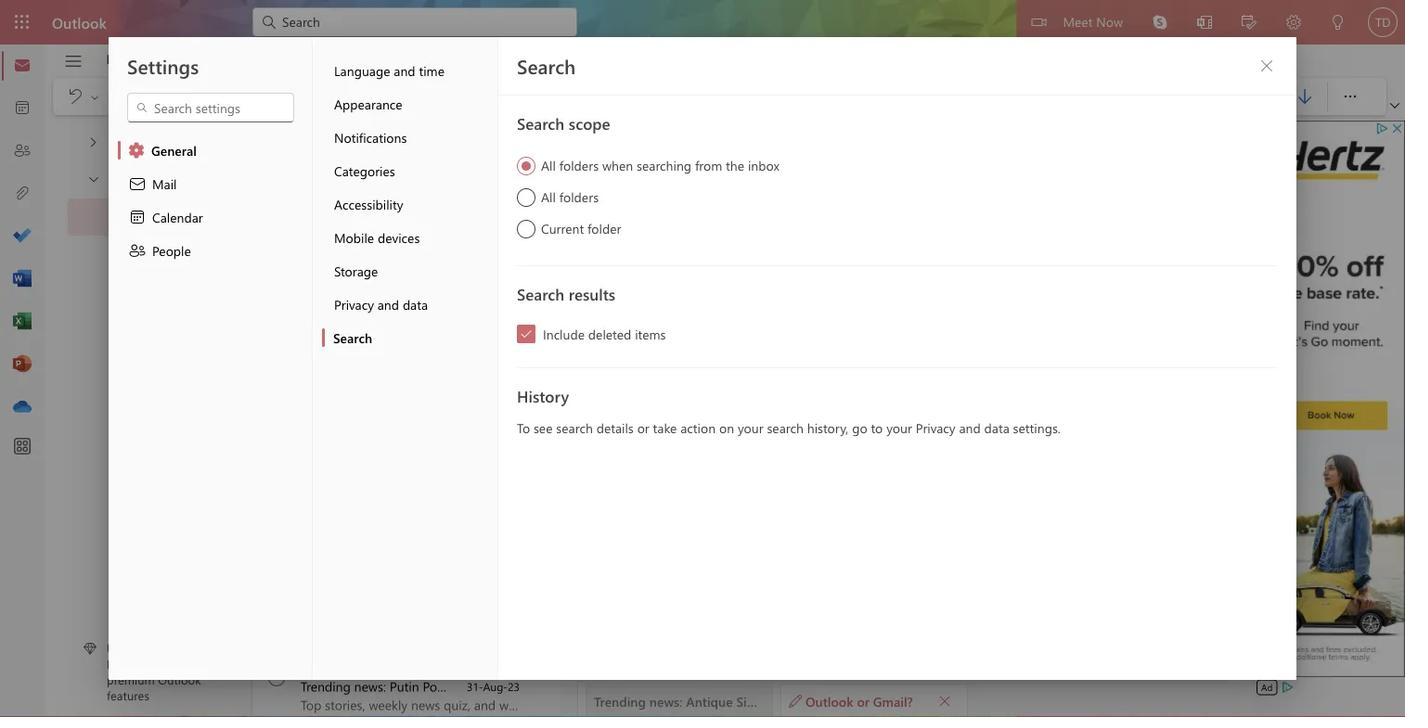 Task type: vqa. For each thing, say whether or not it's contained in the screenshot.
 button
yes



Task type: describe. For each thing, give the bounding box(es) containing it.
privacy and data
[[334, 296, 428, 313]]

to inside microsoft updates to our terms of use 08-sep-23
[[353, 418, 365, 435]]

mobile devices
[[334, 229, 420, 246]]

Add a subject text field
[[586, 230, 1080, 260]]

premium features image
[[84, 643, 97, 656]]

calendar
[[152, 208, 203, 226]]

1 vertical spatial quiz
[[379, 568, 403, 586]]

outlook inside banner
[[52, 12, 107, 32]]

to left chrome
[[597, 319, 610, 337]]

07-sep-23
[[468, 495, 520, 510]]


[[498, 136, 517, 155]]

search for search scope
[[517, 112, 564, 134]]

 button
[[968, 82, 1005, 111]]

language
[[334, 62, 390, 79]]

nfl
[[301, 568, 323, 586]]

folders for all folders
[[559, 188, 599, 206]]

machine
[[523, 268, 572, 285]]

0 vertical spatial more
[[698, 268, 728, 285]]

more apps image
[[13, 438, 32, 457]]

06-sep-23
[[469, 570, 520, 585]]

 button inside basic text group
[[355, 84, 370, 110]]

23 for facts
[[508, 570, 520, 585]]

 button
[[489, 82, 526, 111]]

search inside button
[[333, 329, 372, 346]]

search tab panel
[[498, 37, 1297, 680]]

mike,
[[625, 283, 659, 301]]

hear
[[662, 337, 691, 355]]

upgrade to microsoft 365 with premium outlook features
[[107, 640, 206, 704]]

items
[[635, 325, 666, 342]]

news: for antique
[[354, 268, 386, 285]]

temu for temu clearance only today - insanely low prices
[[301, 193, 333, 210]]

07-
[[468, 495, 484, 510]]

23 inside microsoft updates to our terms of use 08-sep-23
[[507, 419, 520, 434]]


[[135, 101, 148, 114]]

should
[[393, 493, 434, 510]]

sep- for antique
[[485, 269, 508, 284]]

microsoft inside microsoft updates to our terms of use 08-sep-23
[[301, 400, 357, 417]]


[[977, 87, 996, 106]]

document containing settings
[[0, 0, 1405, 717]]

more for trending news: should supreme court disqualify trump from… and more
[[701, 493, 732, 510]]

23 for quiz
[[508, 344, 520, 359]]


[[789, 695, 802, 708]]

folders for all folders when searching from the inbox
[[559, 157, 599, 174]]

so
[[665, 319, 680, 337]]

folders tree item
[[68, 161, 217, 199]]

1 tree from the top
[[68, 117, 217, 161]]

all folders
[[541, 188, 599, 206]]

take
[[653, 419, 677, 437]]

excited
[[597, 337, 644, 355]]

only
[[397, 193, 424, 210]]

 button inside search tab panel
[[1252, 51, 1282, 81]]

all folders when searching from the inbox
[[541, 157, 779, 174]]

privacy inside 'button'
[[334, 296, 374, 313]]

what…
[[630, 268, 670, 285]]

is
[[1127, 301, 1138, 319]]

search for search heading
[[517, 53, 576, 79]]

left-rail-appbar navigation
[[4, 45, 41, 429]]

outlook inside hey mike, which do you prefer to email with? outlook or gmail? i personally prefer gmail as it is connected to chrome so it makes for using it way easier. excited to hear back from you! sincerely,
[[819, 301, 871, 319]]

about
[[556, 678, 591, 695]]

4  from the top
[[110, 579, 129, 598]]

action
[[680, 419, 716, 437]]

for
[[740, 319, 758, 337]]

bullets image
[[664, 87, 701, 106]]

settings tab list
[[109, 37, 313, 680]]

1 horizontal spatial quiz
[[421, 343, 445, 360]]

to inside search tab panel
[[871, 419, 883, 437]]

microsoft for trending news: antique singer sewing machine values & what… and more
[[301, 249, 355, 266]]

decrease indent image
[[738, 87, 775, 106]]

 button inside the folders tree item
[[77, 161, 109, 196]]


[[347, 135, 366, 153]]

2 horizontal spatial it
[[1116, 301, 1124, 319]]


[[268, 670, 285, 687]]

 button
[[894, 82, 931, 111]]

time
[[419, 62, 445, 79]]

low
[[527, 193, 551, 210]]

disqualify
[[531, 493, 588, 510]]

as
[[1098, 301, 1113, 319]]

search for search results
[[517, 283, 564, 304]]

legendary
[[301, 343, 361, 360]]

06-
[[469, 570, 485, 585]]

news: for should
[[356, 493, 389, 510]]

notifications button
[[322, 121, 497, 154]]

from inside hey mike, which do you prefer to email with? outlook or gmail? i personally prefer gmail as it is connected to chrome so it makes for using it way easier. excited to hear back from you! sincerely,
[[729, 337, 759, 355]]

upgrade
[[107, 640, 153, 657]]

folders
[[112, 169, 161, 189]]

 inside the folders tree item
[[86, 171, 101, 186]]

80
[[185, 209, 200, 226]]

from…
[[633, 493, 672, 510]]

-
[[466, 193, 472, 210]]

scope
[[569, 112, 610, 134]]

and inside privacy and data 'button'
[[377, 296, 399, 313]]

to do image
[[13, 227, 32, 246]]

on
[[719, 419, 734, 437]]

and inside search tab panel
[[959, 419, 981, 437]]

13-sep-23
[[469, 344, 520, 359]]


[[128, 208, 147, 226]]

sep- for facts
[[485, 570, 508, 585]]

devices
[[378, 229, 420, 246]]

3  from the top
[[110, 542, 129, 561]]

language and time button
[[322, 54, 497, 87]]

home
[[106, 50, 141, 67]]

31-
[[467, 679, 483, 694]]

email
[[166, 246, 196, 263]]

 inbox
[[110, 208, 170, 226]]

dialog containing settings
[[0, 0, 1405, 717]]

data inside search tab panel
[[984, 419, 1010, 437]]

trending for trending news: should supreme court disqualify trump from… and more
[[301, 493, 353, 510]]

0 horizontal spatial it
[[683, 319, 692, 337]]


[[110, 431, 129, 449]]

features
[[107, 687, 149, 704]]

sep- for should
[[484, 495, 507, 510]]

accessibility
[[334, 195, 403, 213]]

search results
[[517, 283, 616, 304]]


[[128, 174, 147, 193]]

microsoft bing for trending news: putin powerless to complain about china… and more
[[301, 659, 384, 677]]

include group
[[1104, 78, 1241, 115]]

categories
[[334, 162, 395, 179]]

all for all folders when searching from the inbox
[[541, 157, 556, 174]]

microsoft updates to our terms of use 08-sep-23
[[301, 400, 520, 435]]

appearance
[[334, 95, 402, 112]]

easier.
[[838, 319, 880, 337]]

2  from the top
[[110, 505, 129, 523]]


[[498, 87, 517, 106]]

 button
[[55, 45, 92, 77]]

insert
[[361, 50, 394, 67]]


[[520, 328, 533, 341]]

message button
[[267, 45, 347, 73]]

updates
[[301, 418, 349, 435]]

settings heading
[[127, 53, 199, 79]]

1 search from the left
[[556, 419, 593, 437]]

 button
[[415, 82, 452, 111]]

23 for putin
[[508, 679, 520, 694]]


[[110, 245, 129, 264]]

31-aug-23
[[467, 679, 520, 694]]

 outlook or gmail?
[[789, 693, 913, 710]]

basic text group
[[193, 78, 1042, 115]]

1 vertical spatial gmail?
[[873, 693, 913, 710]]

1 your from the left
[[738, 419, 763, 437]]

include
[[543, 325, 585, 342]]

1  from the top
[[110, 468, 129, 486]]

chrome
[[613, 319, 662, 337]]

inbox heading
[[301, 123, 371, 164]]

with?
[[782, 301, 816, 319]]

court
[[494, 493, 527, 510]]

1 horizontal spatial it
[[798, 319, 806, 337]]

bing for antique
[[359, 249, 384, 266]]

word image
[[13, 270, 32, 289]]

2 your from the left
[[886, 419, 912, 437]]

microsoft for trending news: putin powerless to complain about china… and more
[[301, 659, 355, 677]]



Task type: locate. For each thing, give the bounding box(es) containing it.
14-
[[469, 269, 485, 284]]

tab list containing home
[[92, 45, 638, 73]]

mail
[[152, 175, 177, 192]]

storage button
[[322, 254, 497, 288]]

0 vertical spatial  button
[[355, 84, 370, 110]]

3 trending from the top
[[301, 678, 351, 695]]

 button left folders at the top left
[[77, 161, 109, 196]]

0 vertical spatial trending
[[301, 268, 351, 285]]

trending news: antique singer sewing machine values & what… and more
[[301, 268, 728, 285]]

email
[[743, 301, 779, 319]]

bing up legendary monsters quiz
[[359, 324, 384, 342]]

microsoft bing for trending news: antique singer sewing machine values & what… and more
[[301, 249, 384, 266]]

1 vertical spatial  button
[[932, 688, 958, 714]]

bing for should
[[361, 475, 387, 492]]

outlook up 
[[52, 12, 107, 32]]

tab list
[[92, 45, 638, 73]]

5  from the top
[[110, 616, 129, 635]]

0 horizontal spatial 
[[938, 695, 951, 708]]

it right so
[[683, 319, 692, 337]]

temu
[[301, 174, 333, 191], [301, 193, 333, 210]]

08-
[[467, 419, 484, 434]]

 inside basic text group
[[357, 91, 368, 102]]

format text button
[[410, 45, 503, 73]]

0 horizontal spatial from
[[695, 157, 722, 174]]

2 search from the left
[[767, 419, 804, 437]]

0 horizontal spatial quiz
[[379, 568, 403, 586]]

2 vertical spatial news:
[[354, 678, 386, 695]]

application
[[0, 0, 1405, 717]]

microsoft up 'updates'
[[301, 400, 357, 417]]

document
[[0, 0, 1405, 717]]

outlook right the "with?"
[[819, 301, 871, 319]]

draw
[[519, 50, 549, 67]]

all up low
[[541, 157, 556, 174]]

0 horizontal spatial or
[[637, 419, 649, 437]]

tree containing 
[[68, 199, 217, 717]]

sincerely,
[[597, 355, 659, 374]]

search left history,
[[767, 419, 804, 437]]

bing for putin
[[359, 659, 384, 677]]

bing down 'our'
[[361, 475, 387, 492]]

tags group
[[1249, 78, 1323, 115]]

0 vertical spatial privacy
[[334, 296, 374, 313]]

bing down mobile devices
[[359, 249, 384, 266]]

to inside the upgrade to microsoft 365 with premium outlook features
[[156, 640, 167, 657]]

0 horizontal spatial data
[[403, 296, 428, 313]]

prefer left gmail
[[1015, 301, 1053, 319]]

microsoft for nfl fun facts quiz
[[301, 550, 355, 567]]

1 horizontal spatial your
[[886, 419, 912, 437]]

our
[[369, 418, 389, 435]]

temu down inbox 
[[301, 174, 333, 191]]

bing for facts
[[359, 550, 384, 567]]

microsoft for legendary monsters quiz
[[301, 324, 355, 342]]

0 vertical spatial folders
[[559, 157, 599, 174]]

excel image
[[13, 313, 32, 331]]

2 vertical spatial or
[[857, 693, 870, 710]]

microsoft bing for nfl fun facts quiz
[[301, 550, 384, 567]]

23 right 06-
[[508, 570, 520, 585]]

outlook banner
[[0, 0, 1405, 45]]

microsoft down mobile
[[301, 249, 355, 266]]

 button
[[931, 82, 968, 111]]

2 vertical spatial more
[[666, 678, 696, 695]]

quiz right facts
[[379, 568, 403, 586]]

or left take
[[637, 419, 649, 437]]

news: up 'privacy and data'
[[354, 268, 386, 285]]

to left "hear"
[[647, 337, 659, 355]]

fun
[[326, 568, 345, 586]]

microsoft down 'updates'
[[301, 475, 357, 492]]

to left 'our'
[[353, 418, 365, 435]]

makes
[[695, 319, 737, 337]]

or right  at the right of page
[[857, 693, 870, 710]]

or inside search tab panel
[[637, 419, 649, 437]]

0 vertical spatial all
[[541, 157, 556, 174]]

now
[[1096, 13, 1123, 30]]

1 horizontal spatial privacy
[[916, 419, 956, 437]]

searching
[[637, 157, 691, 174]]

 inside search tab panel
[[1259, 58, 1274, 73]]

23 left machine
[[508, 269, 520, 284]]

1 vertical spatial or
[[637, 419, 649, 437]]

history,
[[807, 419, 849, 437]]

0 vertical spatial or
[[874, 301, 887, 319]]

microsoft inside the upgrade to microsoft 365 with premium outlook features
[[107, 656, 157, 672]]


[[1258, 87, 1277, 106]]

junk
[[136, 246, 162, 263]]

1 horizontal spatial inbox
[[301, 133, 339, 153]]

0 vertical spatial tree
[[68, 117, 217, 161]]

 button down language
[[355, 84, 370, 110]]

powerpoint image
[[13, 355, 32, 374]]

microsoft right 
[[301, 659, 355, 677]]

 mail
[[128, 174, 177, 193]]

onedrive image
[[13, 398, 32, 417]]

0 horizontal spatial prefer
[[686, 301, 724, 319]]

search down the 
[[517, 112, 564, 134]]

numbering image
[[701, 87, 738, 106]]

outlook right the premium
[[158, 672, 201, 688]]

calendar image
[[13, 99, 32, 118]]

3 microsoft bing from the top
[[301, 475, 387, 492]]

microsoft bing right 
[[301, 659, 384, 677]]

1 vertical spatial 
[[86, 171, 101, 186]]

1 horizontal spatial search
[[767, 419, 804, 437]]

current folder
[[541, 220, 621, 237]]

search right see
[[556, 419, 593, 437]]

your right go
[[886, 419, 912, 437]]

trending for trending news: antique singer sewing machine values & what… and more
[[301, 268, 351, 285]]

view
[[170, 50, 197, 67]]

1 vertical spatial trending
[[301, 493, 353, 510]]

to
[[517, 419, 530, 437]]

bing down facts
[[359, 659, 384, 677]]

microsoft bing down mobile
[[301, 249, 384, 266]]

connected
[[1141, 301, 1210, 319]]

it left is at the top right
[[1116, 301, 1124, 319]]

inbox inside inbox 
[[301, 133, 339, 153]]

and right from…
[[675, 493, 697, 510]]

1 vertical spatial all
[[541, 188, 556, 206]]


[[127, 141, 146, 160]]

and right what…
[[673, 268, 695, 285]]

23
[[508, 269, 520, 284], [508, 344, 520, 359], [507, 419, 520, 434], [507, 495, 520, 510], [508, 570, 520, 585], [508, 679, 520, 694]]

0 vertical spatial 
[[357, 91, 368, 102]]

gmail? inside hey mike, which do you prefer to email with? outlook or gmail? i personally prefer gmail as it is connected to chrome so it makes for using it way easier. excited to hear back from you! sincerely,
[[890, 301, 936, 319]]

23 for antique
[[508, 269, 520, 284]]

0 horizontal spatial  button
[[77, 161, 109, 196]]

outlook
[[52, 12, 107, 32], [819, 301, 871, 319], [158, 672, 201, 688], [806, 693, 853, 710]]

0 vertical spatial from
[[695, 157, 722, 174]]

5 microsoft bing from the top
[[301, 659, 384, 677]]

4 microsoft bing from the top
[[301, 550, 384, 567]]

data left settings.
[[984, 419, 1010, 437]]

2 temu from the top
[[301, 193, 333, 210]]

all for all folders
[[541, 188, 556, 206]]

data inside 'button'
[[403, 296, 428, 313]]

dialog
[[0, 0, 1405, 717]]

folders up 'current folder' on the top of page
[[559, 188, 599, 206]]

legendary monsters quiz
[[301, 343, 445, 360]]

temu left clearance
[[301, 193, 333, 210]]

1 vertical spatial  button
[[77, 161, 109, 196]]

more up makes
[[698, 268, 728, 285]]

1 vertical spatial privacy
[[916, 419, 956, 437]]

more
[[698, 268, 728, 285], [701, 493, 732, 510], [666, 678, 696, 695]]

1 horizontal spatial  button
[[1252, 51, 1282, 81]]

gmail?
[[890, 301, 936, 319], [873, 693, 913, 710]]

search
[[517, 53, 576, 79], [517, 112, 564, 134], [517, 283, 564, 304], [333, 329, 372, 346]]

microsoft bing for legendary monsters quiz
[[301, 324, 384, 342]]

deleted
[[588, 325, 631, 342]]

search up '' button
[[517, 53, 576, 79]]

 junk email
[[110, 245, 196, 264]]

outlook right  at the right of page
[[806, 693, 853, 710]]

message list list box
[[252, 165, 732, 717]]

2 horizontal spatial or
[[874, 301, 887, 319]]

Search settings search field
[[148, 98, 275, 117]]

2 tree from the top
[[68, 199, 217, 717]]

or left i
[[874, 301, 887, 319]]

accessibility button
[[322, 187, 497, 221]]

set your advertising preferences image
[[1280, 680, 1295, 695]]

sep- for quiz
[[485, 344, 508, 359]]

23 left see
[[507, 419, 520, 434]]

privacy inside search tab panel
[[916, 419, 956, 437]]

search up 
[[517, 283, 564, 304]]

news:
[[354, 268, 386, 285], [356, 493, 389, 510], [354, 678, 386, 695]]

1 horizontal spatial  button
[[355, 84, 370, 110]]

1 vertical spatial data
[[984, 419, 1010, 437]]

2 all from the top
[[541, 188, 556, 206]]

privacy
[[334, 296, 374, 313], [916, 419, 956, 437]]

from inside search tab panel
[[695, 157, 722, 174]]

0 vertical spatial temu
[[301, 174, 333, 191]]

or inside hey mike, which do you prefer to email with? outlook or gmail? i personally prefer gmail as it is connected to chrome so it makes for using it way easier. excited to hear back from you! sincerely,
[[874, 301, 887, 319]]

mail image
[[13, 57, 32, 75]]

Message body, press Alt+F10 to exit text field
[[597, 283, 1222, 541]]

clearance
[[336, 193, 394, 210]]

to see search details or take action on your search history, go to your privacy and data settings.
[[517, 419, 1061, 437]]

 left folders at the top left
[[86, 171, 101, 186]]

and left time
[[394, 62, 415, 79]]

sep-
[[485, 269, 508, 284], [485, 344, 508, 359], [484, 419, 507, 434], [484, 495, 507, 510], [485, 570, 508, 585]]

2 prefer from the left
[[1015, 301, 1053, 319]]

message list section
[[252, 119, 732, 717]]


[[626, 87, 645, 106]]

text
[[468, 50, 489, 67]]

1 vertical spatial tree
[[68, 199, 217, 717]]

 button inside the reading pane main content
[[932, 688, 958, 714]]

13-
[[469, 344, 485, 359]]

it
[[1116, 301, 1124, 319], [683, 319, 692, 337], [798, 319, 806, 337]]

microsoft up "fun"
[[301, 550, 355, 567]]

microsoft up features
[[107, 656, 157, 672]]


[[110, 282, 129, 301]]

more right from…
[[701, 493, 732, 510]]

trending down mobile
[[301, 268, 351, 285]]

0 horizontal spatial  button
[[932, 688, 958, 714]]

1 vertical spatial folders
[[559, 188, 599, 206]]

1 all from the top
[[541, 157, 556, 174]]

your right on
[[738, 419, 763, 437]]

and right china…
[[641, 678, 662, 695]]

china…
[[595, 678, 637, 695]]

0 horizontal spatial inbox
[[136, 209, 170, 226]]

to left complain
[[482, 678, 494, 695]]

data
[[403, 296, 428, 313], [984, 419, 1010, 437]]

1 horizontal spatial or
[[857, 693, 870, 710]]

and inside "language and time" button
[[394, 62, 415, 79]]

it left way
[[798, 319, 806, 337]]

people
[[152, 242, 191, 259]]

gmail
[[1056, 301, 1095, 319]]

1 vertical spatial inbox
[[136, 209, 170, 226]]

application containing settings
[[0, 0, 1405, 717]]

 down language
[[357, 91, 368, 102]]

options
[[578, 50, 623, 67]]

Select a conversation checkbox
[[256, 652, 301, 691]]

more for trending news: putin powerless to complain about china… and more
[[666, 678, 696, 695]]

search scope
[[517, 112, 610, 134]]

outlook inside the upgrade to microsoft 365 with premium outlook features
[[158, 672, 201, 688]]

23 for should
[[507, 495, 520, 510]]

 button
[[1286, 82, 1323, 111]]

 tree item
[[68, 199, 217, 236]]

365
[[161, 656, 180, 672]]

 button
[[487, 130, 562, 160]]

0 horizontal spatial search
[[556, 419, 593, 437]]

23 down 
[[508, 344, 520, 359]]

folders up all folders
[[559, 157, 599, 174]]

microsoft bing up legendary at left
[[301, 324, 384, 342]]

0 vertical spatial quiz
[[421, 343, 445, 360]]

files image
[[13, 185, 32, 203]]

format
[[424, 50, 464, 67]]

include deleted items
[[543, 325, 666, 342]]

people image
[[13, 142, 32, 161]]

 button
[[378, 82, 415, 111]]

trending down 'updates'
[[301, 493, 353, 510]]

categories button
[[322, 154, 497, 187]]

0 vertical spatial inbox
[[301, 133, 339, 153]]

which
[[597, 301, 638, 319]]

1 horizontal spatial 
[[357, 91, 368, 102]]

microsoft bing for trending news: should supreme court disqualify trump from… and more
[[301, 475, 387, 492]]

1 horizontal spatial from
[[729, 337, 759, 355]]

clipboard group
[[57, 78, 185, 115]]

from left the
[[695, 157, 722, 174]]

and left settings.
[[959, 419, 981, 437]]

to right upgrade on the bottom of the page
[[156, 640, 167, 657]]

sep- inside microsoft updates to our terms of use 08-sep-23
[[484, 419, 507, 434]]

general
[[151, 142, 197, 159]]

1 folders from the top
[[559, 157, 599, 174]]

1 horizontal spatial prefer
[[1015, 301, 1053, 319]]

all up current
[[541, 188, 556, 206]]

to left for
[[727, 301, 740, 319]]

0 vertical spatial data
[[403, 296, 428, 313]]

0 horizontal spatial your
[[738, 419, 763, 437]]

privacy right go
[[916, 419, 956, 437]]

1 vertical spatial news:
[[356, 493, 389, 510]]

1 vertical spatial more
[[701, 493, 732, 510]]

to right go
[[871, 419, 883, 437]]

and down antique
[[377, 296, 399, 313]]

news: left "putin"
[[354, 678, 386, 695]]

0 vertical spatial 
[[1259, 58, 1274, 73]]

draw button
[[505, 45, 563, 73]]

23 right 07-
[[507, 495, 520, 510]]

view button
[[156, 45, 211, 73]]

2 microsoft bing from the top
[[301, 324, 384, 342]]

meet now
[[1063, 13, 1123, 30]]

1 vertical spatial temu
[[301, 193, 333, 210]]

appearance button
[[322, 87, 497, 121]]

1 horizontal spatial 
[[1259, 58, 1274, 73]]

1 temu from the top
[[301, 174, 333, 191]]

0 horizontal spatial privacy
[[334, 296, 374, 313]]

bing for quiz
[[359, 324, 384, 342]]

0 vertical spatial gmail?
[[890, 301, 936, 319]]

0 vertical spatial  button
[[1252, 51, 1282, 81]]

aug-
[[483, 679, 508, 694]]

1 trending from the top
[[301, 268, 351, 285]]

data down antique
[[403, 296, 428, 313]]

2 trending from the top
[[301, 493, 353, 510]]

values
[[576, 268, 612, 285]]

temu for temu
[[301, 174, 333, 191]]

trending for trending news: putin powerless to complain about china… and more
[[301, 678, 351, 695]]

23 right 31-
[[508, 679, 520, 694]]

microsoft bing down 'updates'
[[301, 475, 387, 492]]

1 vertical spatial from
[[729, 337, 759, 355]]

mobile devices button
[[322, 221, 497, 254]]

microsoft bing up "fun"
[[301, 550, 384, 567]]

inbox inside ' inbox'
[[136, 209, 170, 226]]

1 vertical spatial 
[[938, 695, 951, 708]]

1 horizontal spatial data
[[984, 419, 1010, 437]]

you
[[660, 301, 683, 319]]

1 prefer from the left
[[686, 301, 724, 319]]

microsoft for trending news: should supreme court disqualify trump from… and more
[[301, 475, 357, 492]]

2 vertical spatial trending
[[301, 678, 351, 695]]

search heading
[[517, 53, 576, 79]]

prefer right you
[[686, 301, 724, 319]]

tree
[[68, 117, 217, 161], [68, 199, 217, 717]]

microsoft up legendary at left
[[301, 324, 355, 342]]

mobile
[[334, 229, 374, 246]]

0 horizontal spatial 
[[86, 171, 101, 186]]

from left you!
[[729, 337, 759, 355]]

quiz right monsters
[[421, 343, 445, 360]]

search button
[[322, 321, 497, 355]]

with
[[183, 656, 206, 672]]

privacy down storage
[[334, 296, 374, 313]]

increase indent image
[[775, 87, 812, 106]]

2 folders from the top
[[559, 188, 599, 206]]

0 vertical spatial news:
[[354, 268, 386, 285]]

news: for putin
[[354, 678, 386, 695]]

trending right 
[[301, 678, 351, 695]]

search down 'privacy and data'
[[333, 329, 372, 346]]

bing up facts
[[359, 550, 384, 567]]

 inside the reading pane main content
[[938, 695, 951, 708]]


[[940, 87, 959, 106]]

reading pane main content
[[578, 116, 1252, 717]]

1 microsoft bing from the top
[[301, 249, 384, 266]]

monsters
[[365, 343, 417, 360]]

news: left should
[[356, 493, 389, 510]]

trending news: should supreme court disqualify trump from… and more
[[301, 493, 732, 510]]

 tree item
[[68, 236, 217, 273]]

settings.
[[1013, 419, 1061, 437]]

back
[[694, 337, 726, 355]]

trending news: putin powerless to complain about china… and more
[[301, 678, 696, 695]]


[[110, 356, 129, 375]]

history
[[517, 385, 569, 406]]

more right china…
[[666, 678, 696, 695]]



